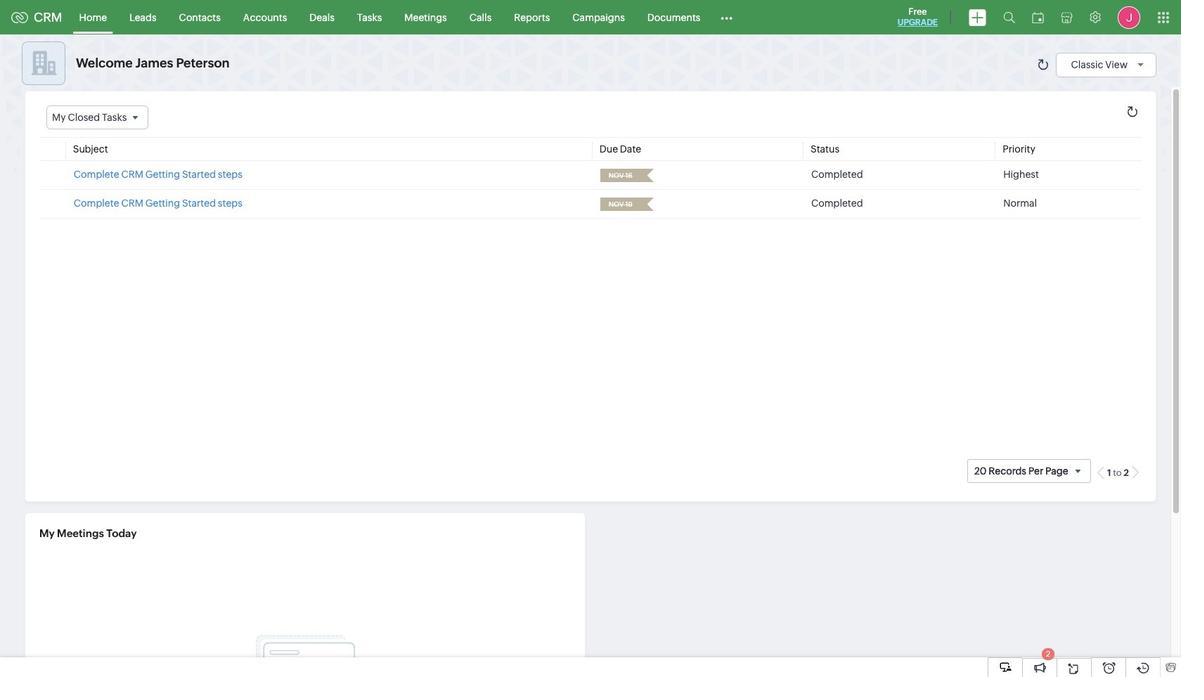 Task type: describe. For each thing, give the bounding box(es) containing it.
search element
[[995, 0, 1024, 34]]

create menu image
[[969, 9, 987, 26]]

profile element
[[1110, 0, 1149, 34]]

create menu element
[[961, 0, 995, 34]]

search image
[[1004, 11, 1016, 23]]

calendar image
[[1033, 12, 1045, 23]]

logo image
[[11, 12, 28, 23]]



Task type: vqa. For each thing, say whether or not it's contained in the screenshot.
MMM D, YYYY text field
no



Task type: locate. For each thing, give the bounding box(es) containing it.
Other Modules field
[[712, 6, 742, 28]]

None field
[[46, 106, 149, 130], [605, 169, 638, 182], [605, 198, 638, 211], [46, 106, 149, 130], [605, 169, 638, 182], [605, 198, 638, 211]]

profile image
[[1118, 6, 1141, 28]]



